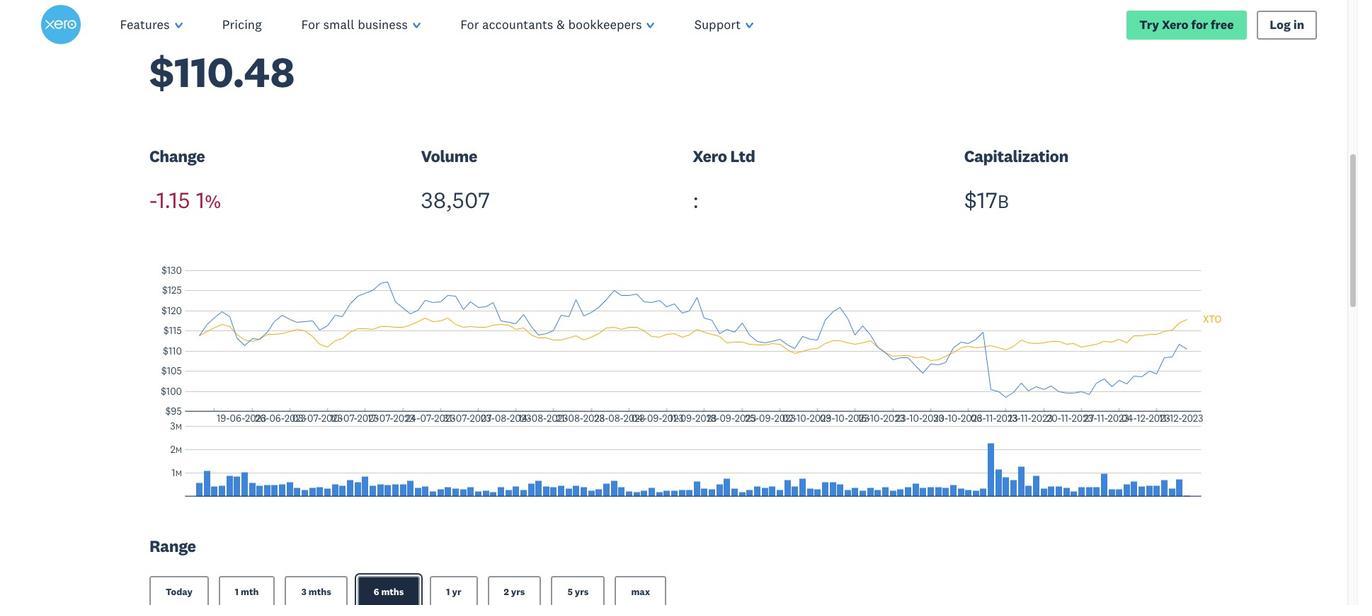 Task type: describe. For each thing, give the bounding box(es) containing it.
2 m
[[170, 444, 182, 456]]

2023 for 30-10-2023
[[961, 412, 982, 425]]

08- for 07-
[[495, 412, 510, 425]]

2 for m
[[170, 444, 175, 456]]

11-09-2023
[[669, 412, 717, 425]]

10- for 16-10-2023
[[870, 412, 883, 425]]

$ 120
[[162, 305, 182, 318]]

$ for $ 130
[[161, 264, 167, 277]]

06- for 19-
[[230, 412, 245, 425]]

2 yrs button
[[488, 576, 541, 605]]

17-
[[367, 412, 379, 425]]

07- for 10-
[[343, 412, 357, 425]]

25-
[[745, 412, 759, 425]]

07- for 17-
[[379, 412, 393, 425]]

23-
[[896, 412, 909, 425]]

range
[[149, 536, 196, 557]]

1 yr button
[[430, 576, 478, 605]]

10-07-2023
[[330, 412, 379, 425]]

bookkeepers
[[568, 16, 642, 33]]

38,507
[[421, 186, 490, 214]]

3 for m
[[170, 420, 175, 433]]

0 vertical spatial xero
[[1162, 17, 1189, 32]]

max
[[631, 586, 650, 598]]

2023 for 10-07-2023
[[357, 412, 379, 425]]

23 2023 from the left
[[1072, 412, 1093, 425]]

log in link
[[1257, 10, 1317, 39]]

2023 for 28-08-2023
[[623, 412, 645, 425]]

in
[[1294, 17, 1304, 32]]

10- for 02-10-2023
[[797, 412, 810, 425]]

110 for $ 110
[[169, 345, 182, 358]]

08- for 14-
[[532, 412, 547, 425]]

23-10-2023
[[896, 412, 944, 425]]

27-11-2023
[[1084, 412, 1129, 425]]

02-10-2023
[[782, 412, 831, 425]]

features button
[[100, 0, 202, 50]]

19-06-2023
[[217, 412, 266, 425]]

xero ltd
[[693, 146, 755, 167]]

07-08-2023
[[481, 412, 531, 425]]

04- for 12-
[[1122, 412, 1137, 425]]

6 mths
[[374, 586, 404, 598]]

1 for mth
[[235, 586, 239, 598]]

30-10-2023
[[933, 412, 982, 425]]

18-
[[707, 412, 720, 425]]

for accountants & bookkeepers
[[460, 16, 642, 33]]

4 11- from the left
[[1061, 412, 1072, 425]]

5 yrs
[[567, 586, 589, 598]]

3 m
[[170, 420, 182, 433]]

1 right 15
[[196, 186, 205, 214]]

3 for mths
[[301, 586, 306, 598]]

07- for 03-
[[307, 412, 321, 425]]

business
[[358, 16, 408, 33]]

$ 130
[[161, 264, 182, 277]]

125
[[168, 284, 182, 297]]

21-
[[556, 412, 568, 425]]

try xero for free
[[1140, 17, 1234, 32]]

xto
[[1203, 313, 1222, 326]]

1 for yr
[[446, 586, 450, 598]]

$ 110
[[163, 345, 182, 358]]

free
[[1211, 17, 1234, 32]]

2023 for 09-10-2023
[[848, 412, 870, 425]]

20-
[[1047, 412, 1061, 425]]

26-06-2023
[[255, 412, 306, 425]]

m for 3
[[175, 422, 182, 432]]

2023 for 31-07-2023
[[470, 412, 491, 425]]

m for 1
[[175, 469, 182, 479]]

2 yrs
[[504, 586, 525, 598]]

28-
[[594, 412, 609, 425]]

$ 125
[[162, 284, 182, 297]]

volume
[[421, 146, 477, 167]]

13-
[[1008, 412, 1021, 425]]

1 10- from the left
[[330, 412, 343, 425]]

ltd
[[730, 146, 755, 167]]

2023 for 23-10-2023
[[923, 412, 944, 425]]

26-
[[255, 412, 269, 425]]

09- for 25-
[[759, 412, 774, 425]]

1 vertical spatial .
[[165, 186, 169, 214]]

log in
[[1270, 17, 1304, 32]]

2023 for 18-09-2023
[[735, 412, 756, 425]]

31-07-2023
[[443, 412, 491, 425]]

04-12-2023
[[1122, 412, 1170, 425]]

12- for 04-
[[1137, 412, 1149, 425]]

$ 105
[[161, 365, 182, 378]]

1 mth
[[235, 586, 259, 598]]

log
[[1270, 17, 1291, 32]]

today button
[[149, 576, 209, 605]]

for small business
[[301, 16, 408, 33]]

5
[[567, 586, 573, 598]]

130
[[167, 264, 182, 277]]

09- for 04-
[[647, 412, 662, 425]]

$ 100
[[161, 386, 182, 398]]

17-07-2023
[[367, 412, 415, 425]]

for accountants & bookkeepers button
[[441, 0, 675, 50]]

6 mths button
[[357, 576, 420, 605]]

try xero for free link
[[1127, 10, 1247, 39]]

change
[[149, 146, 205, 167]]

today
[[166, 586, 193, 598]]

1 yr
[[446, 586, 461, 598]]

$ for $ 95
[[165, 405, 171, 418]]

accountants
[[482, 16, 553, 33]]

pricing
[[222, 16, 262, 33]]

$ for $ 17 b
[[964, 186, 977, 214]]

6
[[374, 586, 379, 598]]

10- for 30-10-2023
[[948, 412, 961, 425]]

1 mth button
[[219, 576, 275, 605]]

2023 for 27-11-2023
[[1108, 412, 1129, 425]]

3 mths
[[301, 586, 331, 598]]

pricing link
[[202, 0, 282, 50]]

6 07- from the left
[[481, 412, 495, 425]]

28-08-2023
[[594, 412, 645, 425]]

105
[[167, 365, 182, 378]]

$ for $ 110 . 48
[[149, 45, 174, 99]]

$ 115
[[163, 325, 182, 337]]



Task type: vqa. For each thing, say whether or not it's contained in the screenshot.
6 mths button
yes



Task type: locate. For each thing, give the bounding box(es) containing it.
2023 right 25- in the bottom of the page
[[774, 412, 796, 425]]

14-
[[518, 412, 532, 425]]

95
[[171, 405, 182, 418]]

2023 for 26-06-2023
[[284, 412, 306, 425]]

26 2023 from the left
[[1182, 412, 1203, 425]]

24 2023 from the left
[[1108, 412, 1129, 425]]

2023 right 31-
[[470, 412, 491, 425]]

110 up 105
[[169, 345, 182, 358]]

2023 right the 18- at the right of page
[[735, 412, 756, 425]]

4 08- from the left
[[609, 412, 623, 425]]

2023 right 16-
[[883, 412, 905, 425]]

&
[[557, 16, 565, 33]]

2 yrs from the left
[[575, 586, 589, 598]]

0 horizontal spatial xero
[[693, 146, 727, 167]]

07- for 31-
[[456, 412, 470, 425]]

12 2023 from the left
[[662, 412, 684, 425]]

2023 for 04-12-2023
[[1149, 412, 1170, 425]]

08- right 21-08-2023 at the left of page
[[609, 412, 623, 425]]

04- right the 27-
[[1122, 412, 1137, 425]]

3 right mth
[[301, 586, 306, 598]]

2 12- from the left
[[1170, 412, 1182, 425]]

2023 right 30-
[[961, 412, 982, 425]]

1 horizontal spatial .
[[233, 45, 244, 99]]

10- left 23-
[[870, 412, 883, 425]]

$ down $ 105
[[161, 386, 166, 398]]

0 vertical spatial 2
[[170, 444, 175, 456]]

09- left 16-
[[820, 412, 835, 425]]

11- right '27-11-2023'
[[1159, 412, 1170, 425]]

2023 right "28-"
[[623, 412, 645, 425]]

xero homepage image
[[41, 5, 80, 45]]

2023 right '14-'
[[547, 412, 568, 425]]

07- left '14-'
[[481, 412, 495, 425]]

06- for 26-
[[269, 412, 285, 425]]

0 horizontal spatial yrs
[[511, 586, 525, 598]]

2 horizontal spatial 06-
[[971, 412, 986, 425]]

. down change
[[165, 186, 169, 214]]

2 10- from the left
[[797, 412, 810, 425]]

20 2023 from the left
[[961, 412, 982, 425]]

1 for .
[[157, 186, 165, 214]]

2 07- from the left
[[343, 412, 357, 425]]

1 horizontal spatial mths
[[381, 586, 404, 598]]

2 m from the top
[[175, 446, 182, 456]]

2 06- from the left
[[269, 412, 285, 425]]

3 09- from the left
[[720, 412, 735, 425]]

xero left the for
[[1162, 17, 1189, 32]]

mths for 6 mths
[[381, 586, 404, 598]]

$ down $ 120
[[163, 325, 169, 337]]

2023 right 24-
[[434, 412, 456, 425]]

support button
[[675, 0, 773, 50]]

1 yrs from the left
[[511, 586, 525, 598]]

15
[[169, 186, 190, 214]]

.
[[233, 45, 244, 99], [165, 186, 169, 214]]

13-11-2023 20-11-2023
[[1008, 412, 1093, 425]]

10- left 17-
[[330, 412, 343, 425]]

yrs for 5 yrs
[[575, 586, 589, 598]]

08- left 21-
[[532, 412, 547, 425]]

21 2023 from the left
[[997, 412, 1018, 425]]

1 mths from the left
[[309, 586, 331, 598]]

1 m
[[172, 467, 182, 480]]

1 vertical spatial 3
[[301, 586, 306, 598]]

2023 for 24-07-2023
[[434, 412, 456, 425]]

31-
[[443, 412, 456, 425]]

1 left mth
[[235, 586, 239, 598]]

3 2023 from the left
[[321, 412, 343, 425]]

0 horizontal spatial .
[[165, 186, 169, 214]]

1 horizontal spatial 2
[[504, 586, 509, 598]]

3 06- from the left
[[971, 412, 986, 425]]

09- for 18-
[[720, 412, 735, 425]]

2 2023 from the left
[[284, 412, 306, 425]]

11-
[[669, 412, 680, 425], [986, 412, 997, 425], [1021, 412, 1031, 425], [1061, 412, 1072, 425], [1097, 412, 1108, 425], [1159, 412, 1170, 425]]

2023 right 23-
[[923, 412, 944, 425]]

2 08- from the left
[[532, 412, 547, 425]]

0 horizontal spatial 06-
[[230, 412, 245, 425]]

0 vertical spatial 110
[[174, 45, 233, 99]]

2023 for 25-09-2023
[[774, 412, 796, 425]]

$ up 3 m
[[165, 405, 171, 418]]

1 horizontal spatial yrs
[[575, 586, 589, 598]]

07- right 26-06-2023
[[307, 412, 321, 425]]

10- right 23-10-2023
[[948, 412, 961, 425]]

09- left the 02-
[[759, 412, 774, 425]]

for for for small business
[[301, 16, 320, 33]]

3 08- from the left
[[568, 412, 583, 425]]

27-
[[1084, 412, 1097, 425]]

for for for accountants & bookkeepers
[[460, 16, 479, 33]]

19 2023 from the left
[[923, 412, 944, 425]]

2023
[[245, 412, 266, 425], [284, 412, 306, 425], [321, 412, 343, 425], [357, 412, 379, 425], [393, 412, 415, 425], [434, 412, 456, 425], [470, 412, 491, 425], [510, 412, 531, 425], [547, 412, 568, 425], [583, 412, 605, 425], [623, 412, 645, 425], [662, 412, 684, 425], [695, 412, 717, 425], [735, 412, 756, 425], [774, 412, 796, 425], [810, 412, 831, 425], [848, 412, 870, 425], [883, 412, 905, 425], [923, 412, 944, 425], [961, 412, 982, 425], [997, 412, 1018, 425], [1031, 412, 1053, 425], [1072, 412, 1093, 425], [1108, 412, 1129, 425], [1149, 412, 1170, 425], [1182, 412, 1203, 425]]

19-
[[217, 412, 230, 425]]

02-
[[782, 412, 797, 425]]

25-09-2023
[[745, 412, 796, 425]]

$ up $ 105
[[163, 345, 169, 358]]

2023 for 06-11-2023
[[997, 412, 1018, 425]]

2023 right 26-
[[284, 412, 306, 425]]

yr
[[452, 586, 461, 598]]

small
[[323, 16, 354, 33]]

11- left the 18- at the right of page
[[669, 412, 680, 425]]

0 horizontal spatial mths
[[309, 586, 331, 598]]

mths right 6
[[381, 586, 404, 598]]

10- left 16-
[[835, 412, 848, 425]]

2023 for 11-12-2023
[[1182, 412, 1203, 425]]

xero left ltd
[[693, 146, 727, 167]]

2023 left 24-
[[357, 412, 379, 425]]

2
[[170, 444, 175, 456], [504, 586, 509, 598]]

mths left 6
[[309, 586, 331, 598]]

2023 right 21-
[[583, 412, 605, 425]]

1 horizontal spatial 04-
[[1122, 412, 1137, 425]]

2023 left the 18- at the right of page
[[662, 412, 684, 425]]

m down 95
[[175, 422, 182, 432]]

$ left 'b'
[[964, 186, 977, 214]]

6 11- from the left
[[1159, 412, 1170, 425]]

08- left '14-'
[[495, 412, 510, 425]]

2023 for 11-09-2023
[[695, 412, 717, 425]]

0 horizontal spatial 04-
[[632, 412, 647, 425]]

2 11- from the left
[[986, 412, 997, 425]]

3 11- from the left
[[1021, 412, 1031, 425]]

$ down price
[[149, 45, 174, 99]]

3 m from the top
[[175, 469, 182, 479]]

2023 right 20-
[[1072, 412, 1093, 425]]

1 horizontal spatial xero
[[1162, 17, 1189, 32]]

21-08-2023
[[556, 412, 605, 425]]

$ for $ 105
[[161, 365, 167, 378]]

%
[[205, 190, 221, 213]]

15 2023 from the left
[[774, 412, 796, 425]]

07- for 24-
[[420, 412, 434, 425]]

07- left 17-
[[343, 412, 357, 425]]

06- left 26-
[[230, 412, 245, 425]]

1 07- from the left
[[307, 412, 321, 425]]

m
[[175, 422, 182, 432], [175, 446, 182, 456], [175, 469, 182, 479]]

$ 110 . 48
[[149, 45, 295, 99]]

$
[[149, 45, 174, 99], [964, 186, 977, 214], [161, 264, 167, 277], [162, 284, 168, 297], [162, 305, 167, 318], [163, 325, 169, 337], [163, 345, 169, 358], [161, 365, 167, 378], [161, 386, 166, 398], [165, 405, 171, 418]]

1 12- from the left
[[1137, 412, 1149, 425]]

2023 for 02-10-2023
[[810, 412, 831, 425]]

6 2023 from the left
[[434, 412, 456, 425]]

07- right 24-07-2023
[[456, 412, 470, 425]]

4 09- from the left
[[759, 412, 774, 425]]

:
[[693, 186, 699, 214]]

17 2023 from the left
[[848, 412, 870, 425]]

2 09- from the left
[[680, 412, 695, 425]]

09-
[[647, 412, 662, 425], [680, 412, 695, 425], [720, 412, 735, 425], [759, 412, 774, 425], [820, 412, 835, 425]]

120
[[167, 305, 182, 318]]

0 vertical spatial m
[[175, 422, 182, 432]]

07- left 31-
[[420, 412, 434, 425]]

2023 right 17-
[[393, 412, 415, 425]]

1 vertical spatial 110
[[169, 345, 182, 358]]

2023 left 23-
[[848, 412, 870, 425]]

1 11- from the left
[[669, 412, 680, 425]]

18 2023 from the left
[[883, 412, 905, 425]]

2023 right 03-
[[321, 412, 343, 425]]

2 down 3 m
[[170, 444, 175, 456]]

2023 right 19-
[[245, 412, 266, 425]]

2 vertical spatial m
[[175, 469, 182, 479]]

3 10- from the left
[[835, 412, 848, 425]]

110 down price
[[174, 45, 233, 99]]

4 10- from the left
[[870, 412, 883, 425]]

1 left 15
[[157, 186, 165, 214]]

16 2023 from the left
[[810, 412, 831, 425]]

24-
[[406, 412, 420, 425]]

m inside 2 m
[[175, 446, 182, 456]]

yrs right 5
[[575, 586, 589, 598]]

3 inside button
[[301, 586, 306, 598]]

2 inside button
[[504, 586, 509, 598]]

2023 left 20-
[[997, 412, 1018, 425]]

2023 for 16-10-2023
[[883, 412, 905, 425]]

2023 right '27-11-2023'
[[1149, 412, 1170, 425]]

0 horizontal spatial 12-
[[1137, 412, 1149, 425]]

13 2023 from the left
[[695, 412, 717, 425]]

11 2023 from the left
[[623, 412, 645, 425]]

09- for 11-
[[680, 412, 695, 425]]

2023 for 21-08-2023
[[583, 412, 605, 425]]

2 for from the left
[[460, 16, 479, 33]]

10- left 30-
[[909, 412, 923, 425]]

11-12-2023
[[1159, 412, 1203, 425]]

2023 for 07-08-2023
[[510, 412, 531, 425]]

2023 right the 27-
[[1108, 412, 1129, 425]]

3 07- from the left
[[379, 412, 393, 425]]

7 2023 from the left
[[470, 412, 491, 425]]

17
[[977, 186, 998, 214]]

1 vertical spatial 2
[[504, 586, 509, 598]]

$ for $ 110
[[163, 345, 169, 358]]

5 10- from the left
[[909, 412, 923, 425]]

24-07-2023
[[406, 412, 456, 425]]

m inside 1 m
[[175, 469, 182, 479]]

11- left 20-
[[1021, 412, 1031, 425]]

mths for 3 mths
[[309, 586, 331, 598]]

1 06- from the left
[[230, 412, 245, 425]]

for left small
[[301, 16, 320, 33]]

$ up $ 115
[[162, 305, 167, 318]]

06- left 03-
[[269, 412, 285, 425]]

110
[[174, 45, 233, 99], [169, 345, 182, 358]]

m up 1 m
[[175, 446, 182, 456]]

4 07- from the left
[[420, 412, 434, 425]]

06- left 13-
[[971, 412, 986, 425]]

09- right 28-08-2023
[[647, 412, 662, 425]]

04- right "28-"
[[632, 412, 647, 425]]

2023 right 13-
[[1031, 412, 1053, 425]]

1 2023 from the left
[[245, 412, 266, 425]]

08- left "28-"
[[568, 412, 583, 425]]

03-07-2023
[[292, 412, 343, 425]]

features
[[120, 16, 170, 33]]

1 horizontal spatial for
[[460, 16, 479, 33]]

110 for $ 110 . 48
[[174, 45, 233, 99]]

18-09-2023
[[707, 412, 756, 425]]

10- for 23-10-2023
[[909, 412, 923, 425]]

11- left the 27-
[[1061, 412, 1072, 425]]

mths inside button
[[309, 586, 331, 598]]

$ for $ 115
[[163, 325, 169, 337]]

m down 2 m
[[175, 469, 182, 479]]

04-09-2023
[[632, 412, 684, 425]]

0 horizontal spatial for
[[301, 16, 320, 33]]

$ 95
[[165, 405, 182, 418]]

3 down $ 95
[[170, 420, 175, 433]]

6 10- from the left
[[948, 412, 961, 425]]

2023 left 25- in the bottom of the page
[[695, 412, 717, 425]]

30-
[[933, 412, 948, 425]]

1 down 2 m
[[172, 467, 175, 480]]

25 2023 from the left
[[1149, 412, 1170, 425]]

2023 right the 02-
[[810, 412, 831, 425]]

1 vertical spatial xero
[[693, 146, 727, 167]]

1 m from the top
[[175, 422, 182, 432]]

yrs for 2 yrs
[[511, 586, 525, 598]]

$ for $ 125
[[162, 284, 168, 297]]

08- for 28-
[[609, 412, 623, 425]]

$ for $ 100
[[161, 386, 166, 398]]

b
[[998, 190, 1009, 213]]

2 04- from the left
[[1122, 412, 1137, 425]]

2023 for 03-07-2023
[[321, 412, 343, 425]]

2 right yr
[[504, 586, 509, 598]]

5 11- from the left
[[1097, 412, 1108, 425]]

capitalization
[[964, 146, 1068, 167]]

1 horizontal spatial 3
[[301, 586, 306, 598]]

9 2023 from the left
[[547, 412, 568, 425]]

1 . 15 1 %
[[157, 186, 221, 214]]

1 left yr
[[446, 586, 450, 598]]

for
[[1191, 17, 1208, 32]]

$ 17 b
[[964, 186, 1009, 214]]

$ down $ 130
[[162, 284, 168, 297]]

support
[[694, 16, 741, 33]]

06-11-2023
[[971, 412, 1018, 425]]

10- right 25-09-2023
[[797, 412, 810, 425]]

2 for yrs
[[504, 586, 509, 598]]

2023 for 04-09-2023
[[662, 412, 684, 425]]

m inside 3 m
[[175, 422, 182, 432]]

2023 left 21-
[[510, 412, 531, 425]]

48
[[244, 45, 295, 99]]

5 07- from the left
[[456, 412, 470, 425]]

for left accountants
[[460, 16, 479, 33]]

115
[[169, 325, 182, 337]]

14-08-2023
[[518, 412, 568, 425]]

16-10-2023
[[858, 412, 905, 425]]

1 vertical spatial m
[[175, 446, 182, 456]]

2 mths from the left
[[381, 586, 404, 598]]

yrs left 5
[[511, 586, 525, 598]]

3 mths button
[[285, 576, 347, 605]]

11- left 13-
[[986, 412, 997, 425]]

10 2023 from the left
[[583, 412, 605, 425]]

4 2023 from the left
[[357, 412, 379, 425]]

1 horizontal spatial 06-
[[269, 412, 285, 425]]

11- left 04-12-2023
[[1097, 412, 1108, 425]]

$ for $ 120
[[162, 305, 167, 318]]

2023 for 19-06-2023
[[245, 412, 266, 425]]

0 vertical spatial .
[[233, 45, 244, 99]]

14 2023 from the left
[[735, 412, 756, 425]]

2023 for 13-11-2023 20-11-2023
[[1031, 412, 1053, 425]]

$ up $ 125
[[161, 264, 167, 277]]

07- left 24-
[[379, 412, 393, 425]]

5 yrs button
[[551, 576, 605, 605]]

2023 for 14-08-2023
[[547, 412, 568, 425]]

3
[[170, 420, 175, 433], [301, 586, 306, 598]]

$ down the '$ 110'
[[161, 365, 167, 378]]

8 2023 from the left
[[510, 412, 531, 425]]

07-
[[307, 412, 321, 425], [343, 412, 357, 425], [379, 412, 393, 425], [420, 412, 434, 425], [456, 412, 470, 425], [481, 412, 495, 425]]

5 2023 from the left
[[393, 412, 415, 425]]

0 horizontal spatial 3
[[170, 420, 175, 433]]

09- left the 18- at the right of page
[[680, 412, 695, 425]]

price
[[149, 17, 187, 37]]

09- left 25- in the bottom of the page
[[720, 412, 735, 425]]

1 08- from the left
[[495, 412, 510, 425]]

1 for m
[[172, 467, 175, 480]]

22 2023 from the left
[[1031, 412, 1053, 425]]

2023 for 17-07-2023
[[393, 412, 415, 425]]

m for 2
[[175, 446, 182, 456]]

2023 right 04-12-2023
[[1182, 412, 1203, 425]]

mths
[[309, 586, 331, 598], [381, 586, 404, 598]]

mths inside button
[[381, 586, 404, 598]]

. down pricing
[[233, 45, 244, 99]]

1 04- from the left
[[632, 412, 647, 425]]

10- for 09-10-2023
[[835, 412, 848, 425]]

0 vertical spatial 3
[[170, 420, 175, 433]]

0 horizontal spatial 2
[[170, 444, 175, 456]]

06-
[[230, 412, 245, 425], [269, 412, 285, 425], [971, 412, 986, 425]]

1 horizontal spatial 12-
[[1170, 412, 1182, 425]]

100
[[166, 386, 182, 398]]

1 for from the left
[[301, 16, 320, 33]]

04- for 09-
[[632, 412, 647, 425]]

08- for 21-
[[568, 412, 583, 425]]

1 09- from the left
[[647, 412, 662, 425]]

try
[[1140, 17, 1159, 32]]

5 09- from the left
[[820, 412, 835, 425]]

12- for 11-
[[1170, 412, 1182, 425]]



